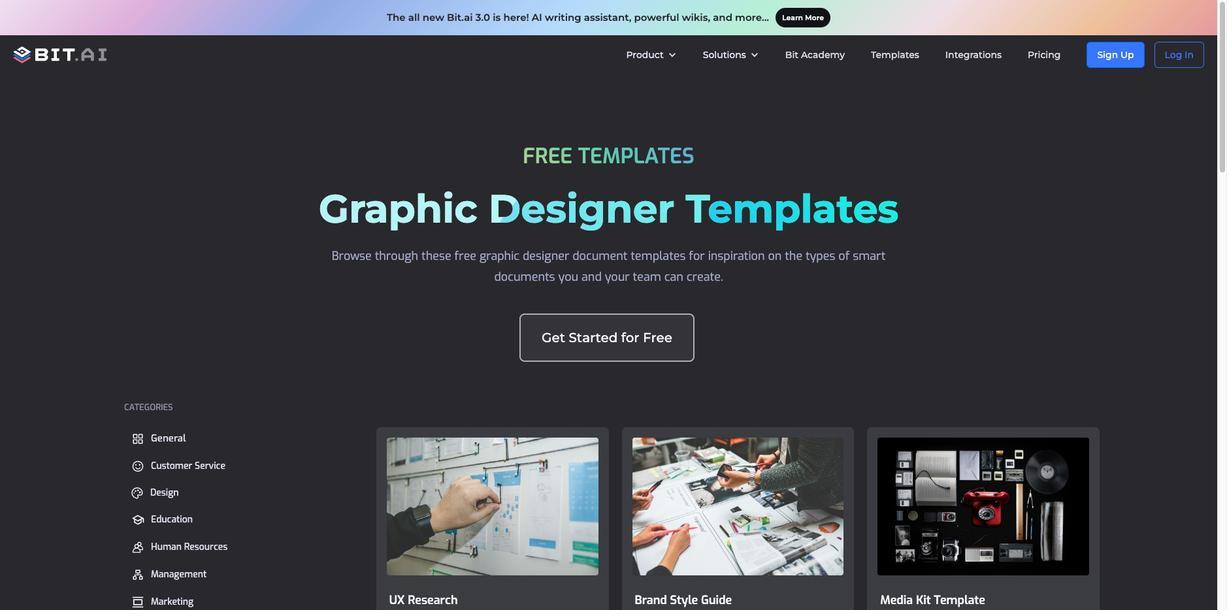 Task type: describe. For each thing, give the bounding box(es) containing it.
get
[[542, 330, 566, 346]]

free templates
[[523, 143, 695, 170]]

solutions button
[[690, 35, 773, 75]]

management
[[151, 569, 207, 581]]

templates
[[578, 143, 695, 170]]

brand style guide link
[[622, 428, 855, 611]]

customer service
[[151, 460, 226, 473]]

log in
[[1165, 49, 1195, 61]]

through
[[375, 248, 419, 264]]

ux research
[[390, 593, 458, 609]]

marketing
[[151, 596, 194, 609]]

powerful
[[635, 11, 680, 24]]

product button
[[614, 35, 690, 75]]

is
[[493, 11, 501, 24]]

learn
[[783, 13, 804, 22]]

documents
[[495, 269, 555, 285]]

designer
[[523, 248, 570, 264]]

graphic
[[319, 185, 478, 233]]

media kit template link
[[868, 428, 1100, 611]]

management link
[[124, 564, 357, 586]]

human resources link
[[124, 537, 357, 559]]

can
[[665, 269, 684, 285]]

2 image
[[750, 50, 760, 59]]

product
[[627, 49, 664, 61]]

0 horizontal spatial for
[[622, 330, 640, 346]]

brand
[[635, 593, 667, 609]]

learn more link
[[776, 8, 831, 27]]

pricing
[[1028, 49, 1061, 61]]

sign up
[[1098, 49, 1135, 61]]

learn more
[[783, 13, 824, 22]]

log
[[1165, 49, 1183, 61]]

kit
[[917, 593, 931, 609]]

started
[[569, 330, 618, 346]]

media kit template
[[881, 593, 986, 609]]

bit academy
[[786, 49, 845, 61]]

here!
[[504, 11, 529, 24]]

design
[[150, 487, 179, 500]]

create.
[[687, 269, 723, 285]]

customer service link
[[124, 456, 357, 478]]

team
[[633, 269, 662, 285]]

free
[[523, 143, 573, 170]]

all
[[408, 11, 420, 24]]

general
[[151, 432, 186, 445]]

graphic
[[480, 248, 520, 264]]

browse through these free graphic designer document templates for inspiration on the types of smart documents you and your team can create.
[[332, 248, 886, 285]]

the
[[387, 11, 406, 24]]

categories
[[124, 402, 173, 413]]

of
[[839, 248, 850, 264]]

new
[[423, 11, 445, 24]]

for inside browse through these free graphic designer document templates for inspiration on the types of smart documents you and your team can create.
[[689, 248, 705, 264]]

bit
[[786, 49, 799, 61]]

2 image
[[668, 50, 677, 59]]

smart
[[853, 248, 886, 264]]



Task type: locate. For each thing, give the bounding box(es) containing it.
banner
[[0, 35, 1218, 75]]

pricing link
[[1015, 35, 1074, 75]]

0 horizontal spatial and
[[582, 269, 602, 285]]

for up create. at the top of page
[[689, 248, 705, 264]]

media
[[881, 593, 914, 609]]

navigation containing product
[[614, 35, 1218, 75]]

and inside browse through these free graphic designer document templates for inspiration on the types of smart documents you and your team can create.
[[582, 269, 602, 285]]

marketing link
[[124, 592, 357, 611]]

0 vertical spatial and
[[713, 11, 733, 24]]

up
[[1121, 49, 1135, 61]]

your
[[605, 269, 630, 285]]

types
[[806, 248, 836, 264]]

get started for free
[[542, 330, 673, 346]]

bit.ai
[[447, 11, 473, 24]]

customer
[[151, 460, 192, 473]]

templates link
[[858, 35, 933, 75]]

navigation
[[614, 35, 1218, 75]]

ux research template by bit.ai image
[[376, 428, 609, 587]]

integrations
[[946, 49, 1002, 61]]

ai writing
[[532, 11, 582, 24]]

integrations link
[[933, 35, 1015, 75]]

and right wikis,
[[713, 11, 733, 24]]

get started for free link
[[520, 314, 695, 362]]

1 horizontal spatial for
[[689, 248, 705, 264]]

ux research link
[[376, 428, 609, 611]]

free
[[455, 248, 477, 264]]

1 vertical spatial and
[[582, 269, 602, 285]]

1 vertical spatial for
[[622, 330, 640, 346]]

resources
[[184, 541, 228, 554]]

3.0
[[476, 11, 490, 24]]

research
[[408, 593, 458, 609]]

brand style guide template by bit.ai image
[[622, 428, 855, 587]]

templates inside "banner"
[[872, 49, 920, 61]]

style
[[670, 593, 698, 609]]

free
[[643, 330, 673, 346]]

human
[[151, 541, 182, 554]]

wikis,
[[682, 11, 711, 24]]

1 horizontal spatial and
[[713, 11, 733, 24]]

guide
[[701, 593, 732, 609]]

1 vertical spatial templates
[[686, 185, 899, 233]]

assistant,
[[584, 11, 632, 24]]

designer
[[489, 185, 675, 233]]

human resources
[[151, 541, 228, 554]]

more
[[806, 13, 824, 22]]

inspiration
[[708, 248, 765, 264]]

solutions
[[703, 49, 747, 61]]

0 vertical spatial templates
[[872, 49, 920, 61]]

these
[[422, 248, 452, 264]]

you
[[559, 269, 579, 285]]

bit academy link
[[773, 35, 858, 75]]

templates
[[631, 248, 686, 264]]

and
[[713, 11, 733, 24], [582, 269, 602, 285]]

media kit template bit.ai image
[[868, 428, 1100, 587]]

log in link
[[1155, 42, 1205, 68]]

for
[[689, 248, 705, 264], [622, 330, 640, 346]]

browse
[[332, 248, 372, 264]]

the
[[785, 248, 803, 264]]

education link
[[124, 509, 357, 532]]

sign
[[1098, 49, 1119, 61]]

banner containing product
[[0, 35, 1218, 75]]

sign up link
[[1088, 42, 1145, 68]]

on
[[768, 248, 782, 264]]

academy
[[801, 49, 845, 61]]

for left the free on the bottom of the page
[[622, 330, 640, 346]]

general link
[[124, 428, 357, 450]]

ux
[[390, 593, 405, 609]]

the all new bit.ai 3.0 is here! ai writing assistant, powerful wikis, and more...
[[387, 11, 770, 24]]

brand style guide
[[635, 593, 732, 609]]

service
[[195, 460, 226, 473]]

template
[[935, 593, 986, 609]]

graphic designer templates
[[319, 185, 899, 233]]

in
[[1185, 49, 1195, 61]]

templates
[[872, 49, 920, 61], [686, 185, 899, 233]]

education
[[151, 514, 193, 526]]

design link
[[124, 483, 357, 504]]

0 vertical spatial for
[[689, 248, 705, 264]]

more...
[[736, 11, 770, 24]]

and down document
[[582, 269, 602, 285]]



Task type: vqa. For each thing, say whether or not it's contained in the screenshot.
banner at the top of page
yes



